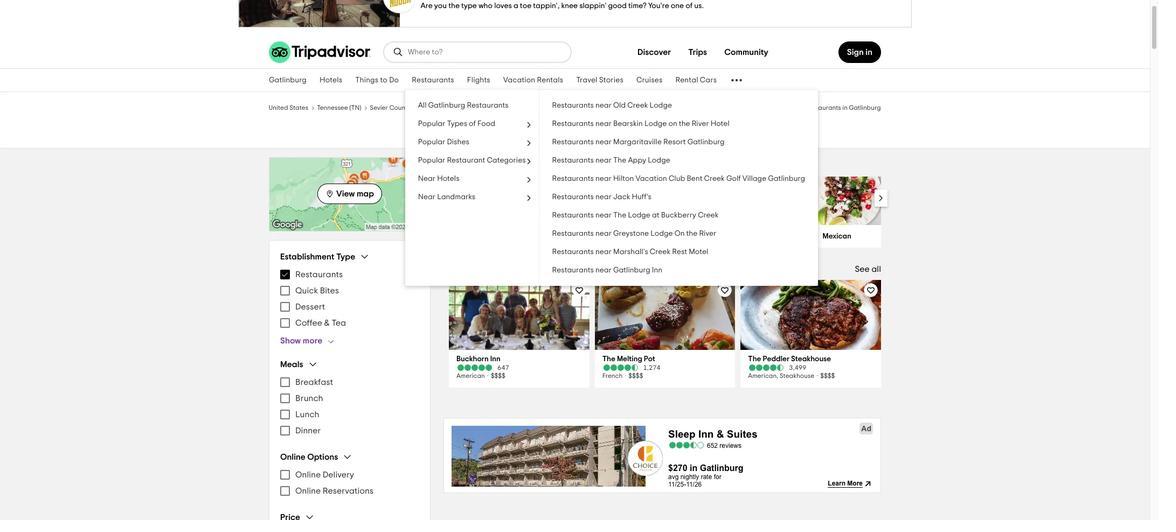 Task type: vqa. For each thing, say whether or not it's contained in the screenshot.
To:
no



Task type: locate. For each thing, give the bounding box(es) containing it.
hotel
[[711, 120, 730, 128]]

restaurant
[[447, 157, 486, 164]]

menu containing online delivery
[[280, 467, 419, 500]]

0 horizontal spatial hotels
[[320, 77, 342, 84]]

$$$$ down 647
[[491, 373, 506, 380]]

1 vertical spatial vacation
[[636, 175, 668, 183]]

2 horizontal spatial in
[[866, 48, 873, 57]]

near inside "link"
[[596, 102, 612, 109]]

6 near from the top
[[596, 194, 612, 201]]

near inside 'link'
[[596, 249, 612, 256]]

near down restaurants near jack huff's
[[596, 212, 612, 219]]

river up motel
[[700, 230, 717, 238]]

popular dishes button
[[406, 133, 539, 151]]

0 vertical spatial hotels
[[320, 77, 342, 84]]

3 popular from the top
[[418, 157, 446, 164]]

1 vertical spatial river
[[700, 230, 717, 238]]

inn down restaurants near marshall's creek rest motel 'link'
[[653, 267, 663, 274]]

near landmarks
[[418, 194, 476, 201]]

1 vertical spatial hotels
[[438, 175, 460, 183]]

advertisement region
[[0, 0, 1151, 27], [444, 418, 881, 506]]

restaurants near gatlinburg inn link
[[540, 261, 819, 280]]

quick bites
[[295, 287, 339, 295]]

creek right 'old'
[[628, 102, 649, 109]]

5.0 of 5 bubbles. 647 reviews element
[[457, 364, 582, 372]]

near for restaurants near gatlinburg inn
[[596, 267, 612, 274]]

the left appy
[[614, 157, 627, 164]]

type
[[336, 253, 355, 261]]

restaurants near old creek lodge
[[553, 102, 673, 109]]

online for online delivery
[[295, 471, 321, 480]]

near hotels
[[418, 175, 460, 183]]

bent
[[687, 175, 703, 183]]

7 near from the top
[[596, 212, 612, 219]]

near down near hotels
[[418, 194, 436, 201]]

$$$$ down melting
[[629, 373, 643, 380]]

2 vertical spatial in
[[573, 122, 587, 140]]

1 near from the top
[[596, 102, 612, 109]]

2 vertical spatial popular
[[418, 157, 446, 164]]

2 near from the top
[[596, 120, 612, 128]]

1 vertical spatial gatlinburg link
[[420, 103, 452, 112]]

1 horizontal spatial in
[[843, 105, 848, 111]]

1 horizontal spatial vacation
[[636, 175, 668, 183]]

0 horizontal spatial vacation
[[503, 77, 536, 84]]

steakhouse up 3,499 link
[[791, 356, 831, 363]]

$$$$ for the peddler steakhouse
[[821, 373, 835, 380]]

seafood
[[639, 233, 668, 240]]

near up the restaurants near the appy lodge
[[596, 139, 612, 146]]

online for online options
[[280, 453, 306, 462]]

lodge for on
[[651, 230, 673, 238]]

popular types of food button
[[406, 115, 539, 133]]

popular for popular restaurant categories
[[418, 157, 446, 164]]

online delivery
[[295, 471, 354, 480]]

restaurants near hilton vacation club bent creek golf village gatlinburg
[[553, 175, 806, 183]]

brunch
[[295, 395, 323, 403]]

popular left the dishes
[[418, 139, 446, 146]]

1 vertical spatial popular
[[418, 139, 446, 146]]

near for restaurants near bearskin lodge on the river hotel
[[596, 120, 612, 128]]

browse
[[448, 159, 489, 171]]

1 near from the top
[[418, 175, 436, 183]]

&
[[324, 319, 330, 328]]

2 vertical spatial group
[[280, 452, 419, 500]]

1 horizontal spatial food
[[575, 159, 605, 171]]

gatlinburg link down restaurants link on the top
[[420, 103, 452, 112]]

all
[[418, 102, 427, 109]]

popular up near hotels
[[418, 157, 446, 164]]

buckberry
[[662, 212, 697, 219]]

hotels up 'near landmarks'
[[438, 175, 460, 183]]

near down restaurants near old creek lodge in the top of the page
[[596, 120, 612, 128]]

0 horizontal spatial food
[[478, 120, 496, 128]]

0 vertical spatial the
[[679, 120, 691, 128]]

cruises link
[[630, 69, 669, 92]]

near for restaurants near the lodge at buckberry creek
[[596, 212, 612, 219]]

restaurants near bearskin lodge on the river hotel link
[[540, 115, 819, 133]]

Search search field
[[408, 47, 562, 57]]

restaurants near marshall's creek rest motel
[[553, 249, 709, 256]]

1 horizontal spatial gatlinburg link
[[420, 103, 452, 112]]

in right best
[[843, 105, 848, 111]]

restaurants near the appy lodge link
[[540, 151, 819, 170]]

1 vertical spatial menu
[[280, 375, 419, 439]]

see all
[[855, 265, 881, 274]]

lodge for on
[[645, 120, 667, 128]]

steakhouse down restaurants near jack huff's
[[547, 233, 587, 240]]

popular inside button
[[418, 139, 446, 146]]

lodge
[[650, 102, 673, 109], [645, 120, 667, 128], [648, 157, 671, 164], [629, 212, 651, 219], [651, 230, 673, 238]]

menu
[[280, 267, 419, 332], [280, 375, 419, 439], [280, 467, 419, 500]]

1 group from the top
[[280, 252, 419, 347]]

near hotels button
[[406, 170, 539, 188]]

None search field
[[384, 43, 571, 62]]

gatlinburg
[[269, 77, 307, 84], [429, 102, 466, 109], [420, 105, 452, 111], [460, 105, 492, 111], [850, 105, 881, 111], [591, 122, 675, 140], [688, 139, 725, 146], [492, 159, 555, 171], [769, 175, 806, 183], [614, 267, 651, 274]]

creek
[[628, 102, 649, 109], [705, 175, 725, 183], [699, 212, 719, 219], [650, 249, 671, 256]]

9 near from the top
[[596, 249, 612, 256]]

0 vertical spatial vacation
[[503, 77, 536, 84]]

restaurants near bearskin lodge on the river hotel
[[553, 120, 730, 128]]

near up restaurants near jack huff's
[[596, 175, 612, 183]]

restaurants near old creek lodge link
[[540, 97, 819, 115]]

steakhouse down 3,499
[[780, 373, 815, 380]]

trips button
[[680, 42, 716, 63]]

gatlinburg link
[[263, 69, 313, 92], [420, 103, 452, 112]]

0 vertical spatial steakhouse
[[547, 233, 587, 240]]

0 vertical spatial in
[[866, 48, 873, 57]]

1 vertical spatial steakhouse
[[791, 356, 831, 363]]

more
[[303, 337, 323, 346]]

united states
[[269, 105, 309, 111]]

online
[[280, 453, 306, 462], [295, 471, 321, 480], [295, 487, 321, 496]]

food inside button
[[478, 120, 496, 128]]

river for restaurants near bearskin lodge on the river hotel
[[692, 120, 710, 128]]

2 $$$$ from the left
[[629, 373, 643, 380]]

1 vertical spatial inn
[[490, 356, 501, 363]]

$$$$ down 3,499 link
[[821, 373, 835, 380]]

things
[[355, 77, 379, 84]]

food right of
[[478, 120, 496, 128]]

1 horizontal spatial hotels
[[438, 175, 460, 183]]

2 vertical spatial menu
[[280, 467, 419, 500]]

creek inside "link"
[[628, 102, 649, 109]]

mexican
[[823, 233, 852, 240]]

group
[[280, 252, 419, 347], [280, 360, 419, 439], [280, 452, 419, 500]]

10 near from the top
[[596, 267, 612, 274]]

rental cars
[[676, 77, 717, 84]]

2 near from the top
[[418, 194, 436, 201]]

village
[[743, 175, 767, 183]]

greystone
[[614, 230, 649, 238]]

near for near landmarks
[[418, 194, 436, 201]]

8 near from the top
[[596, 230, 612, 238]]

landmarks
[[438, 194, 476, 201]]

1 vertical spatial online
[[295, 471, 321, 480]]

10
[[782, 105, 788, 111]]

1 vertical spatial near
[[418, 194, 436, 201]]

river left hotel
[[692, 120, 710, 128]]

2 vertical spatial online
[[295, 487, 321, 496]]

map
[[357, 190, 374, 198]]

see all link
[[855, 265, 881, 274]]

menu containing breakfast
[[280, 375, 419, 439]]

near for restaurants near jack huff's
[[596, 194, 612, 201]]

dessert
[[295, 303, 325, 312]]

restaurants inside 'link'
[[553, 249, 594, 256]]

show more
[[280, 337, 323, 346]]

1 horizontal spatial $$$$
[[629, 373, 643, 380]]

2 group from the top
[[280, 360, 419, 439]]

near left appy
[[596, 157, 612, 164]]

near up 'near landmarks'
[[418, 175, 436, 183]]

near left 'old'
[[596, 102, 612, 109]]

0 horizontal spatial inn
[[490, 356, 501, 363]]

in down restaurants near old creek lodge in the top of the page
[[573, 122, 587, 140]]

sevier county link
[[370, 103, 411, 112]]

0 vertical spatial near
[[418, 175, 436, 183]]

3 group from the top
[[280, 452, 419, 500]]

647 link
[[457, 364, 582, 372]]

steakhouse
[[547, 233, 587, 240], [791, 356, 831, 363], [780, 373, 815, 380]]

near left jack at the top of the page
[[596, 194, 612, 201]]

categories
[[487, 157, 526, 164]]

creek right 'buckberry'
[[699, 212, 719, 219]]

lodge inside "link"
[[650, 102, 673, 109]]

0 vertical spatial inn
[[653, 267, 663, 274]]

5 near from the top
[[596, 175, 612, 183]]

0 horizontal spatial in
[[573, 122, 587, 140]]

near for restaurants near marshall's creek rest motel
[[596, 249, 612, 256]]

0 vertical spatial popular
[[418, 120, 446, 128]]

sign in
[[847, 48, 873, 57]]

1 vertical spatial group
[[280, 360, 419, 439]]

restaurants
[[412, 77, 454, 84], [467, 102, 509, 109], [553, 102, 594, 109], [494, 105, 529, 111], [806, 105, 842, 111], [553, 120, 594, 128], [476, 122, 570, 140], [553, 139, 594, 146], [553, 157, 594, 164], [553, 175, 594, 183], [553, 194, 594, 201], [553, 212, 594, 219], [553, 230, 594, 238], [553, 249, 594, 256], [553, 267, 594, 274], [295, 271, 343, 279]]

french
[[603, 373, 623, 380]]

near for restaurants near greystone lodge on the river
[[596, 230, 612, 238]]

hilton
[[614, 175, 634, 183]]

in inside sign in link
[[866, 48, 873, 57]]

near
[[596, 102, 612, 109], [596, 120, 612, 128], [596, 139, 612, 146], [596, 157, 612, 164], [596, 175, 612, 183], [596, 194, 612, 201], [596, 212, 612, 219], [596, 230, 612, 238], [596, 249, 612, 256], [596, 267, 612, 274]]

$$$$ for buckhorn inn
[[491, 373, 506, 380]]

1 horizontal spatial inn
[[653, 267, 663, 274]]

0 vertical spatial river
[[692, 120, 710, 128]]

united
[[269, 105, 288, 111]]

near down restaurants near marshall's creek rest motel
[[596, 267, 612, 274]]

the 10  best restaurants in gatlinburg
[[769, 105, 881, 111]]

1 menu from the top
[[280, 267, 419, 332]]

0 vertical spatial online
[[280, 453, 306, 462]]

0 horizontal spatial $$$$
[[491, 373, 506, 380]]

vacation rentals
[[503, 77, 564, 84]]

club
[[669, 175, 686, 183]]

gatlinburg link up united states 'link'
[[263, 69, 313, 92]]

creek left golf
[[705, 175, 725, 183]]

view map button
[[318, 184, 382, 204]]

near for near hotels
[[418, 175, 436, 183]]

1 vertical spatial the
[[687, 230, 698, 238]]

1 vertical spatial food
[[575, 159, 605, 171]]

4 near from the top
[[596, 157, 612, 164]]

popular down the all
[[418, 120, 446, 128]]

discover
[[638, 48, 671, 57]]

2 menu from the top
[[280, 375, 419, 439]]

in right sign at top
[[866, 48, 873, 57]]

0 vertical spatial group
[[280, 252, 419, 347]]

2 popular from the top
[[418, 139, 446, 146]]

food right by
[[575, 159, 605, 171]]

0 horizontal spatial gatlinburg link
[[263, 69, 313, 92]]

hotels up tennessee
[[320, 77, 342, 84]]

vacation up huff's
[[636, 175, 668, 183]]

restaurants near hilton vacation club bent creek golf village gatlinburg link
[[540, 170, 819, 188]]

the peddler steakhouse link
[[748, 355, 874, 364]]

2 horizontal spatial $$$$
[[821, 373, 835, 380]]

travel stories
[[576, 77, 624, 84]]

online down "online options"
[[295, 471, 321, 480]]

0 vertical spatial advertisement region
[[0, 0, 1151, 27]]

restaurants near marshall's creek rest motel link
[[540, 243, 819, 261]]

best
[[790, 105, 805, 111]]

inn up 647
[[490, 356, 501, 363]]

online left options
[[280, 453, 306, 462]]

breakfast
[[295, 378, 333, 387]]

online down online delivery
[[295, 487, 321, 496]]

see
[[855, 265, 870, 274]]

restaurants near jack huff's link
[[540, 188, 819, 206]]

3 $$$$ from the left
[[821, 373, 835, 380]]

vacation left rentals
[[503, 77, 536, 84]]

0 vertical spatial menu
[[280, 267, 419, 332]]

gatlinburg restaurants
[[460, 105, 529, 111]]

tennessee (tn)
[[317, 105, 362, 111]]

group containing establishment type
[[280, 252, 419, 347]]

4.5 of 5 bubbles. 3,499 reviews element
[[748, 364, 874, 372]]

3 menu from the top
[[280, 467, 419, 500]]

at
[[653, 212, 660, 219]]

cruises
[[637, 77, 663, 84]]

1 $$$$ from the left
[[491, 373, 506, 380]]

0 vertical spatial food
[[478, 120, 496, 128]]

3,499 link
[[748, 364, 874, 372]]

near for restaurants near hilton vacation club bent creek golf village gatlinburg
[[596, 175, 612, 183]]

1 popular from the top
[[418, 120, 446, 128]]

near up restaurants near gatlinburg inn
[[596, 249, 612, 256]]

peddler
[[763, 356, 790, 363]]

the
[[614, 157, 627, 164], [614, 212, 627, 219], [603, 356, 616, 363], [748, 356, 762, 363]]

near left greystone
[[596, 230, 612, 238]]

creek down seafood
[[650, 249, 671, 256]]

3 near from the top
[[596, 139, 612, 146]]



Task type: describe. For each thing, give the bounding box(es) containing it.
tripadvisor image
[[269, 42, 370, 63]]

sign in link
[[839, 42, 881, 63]]

steakhouse link
[[540, 225, 627, 248]]

group containing meals
[[280, 360, 419, 439]]

tennessee (tn) link
[[317, 103, 362, 112]]

all gatlinburg restaurants
[[418, 102, 509, 109]]

creek inside 'link'
[[650, 249, 671, 256]]

restaurants near the lodge at buckberry creek link
[[540, 206, 819, 225]]

the melting pot
[[603, 356, 655, 363]]

on
[[669, 120, 678, 128]]

1,274 link
[[603, 364, 728, 372]]

restaurants near gatlinburg inn
[[553, 267, 663, 274]]

near for restaurants near margaritaville resort gatlinburg
[[596, 139, 612, 146]]

inn inside buckhorn inn link
[[490, 356, 501, 363]]

the up american,
[[748, 356, 762, 363]]

647
[[498, 365, 509, 371]]

all gatlinburg restaurants link
[[406, 97, 539, 115]]

the
[[769, 105, 781, 111]]

(tn)
[[350, 105, 362, 111]]

the down jack at the top of the page
[[614, 212, 627, 219]]

old
[[614, 102, 626, 109]]

1 vertical spatial in
[[843, 105, 848, 111]]

hotels inside button
[[438, 175, 460, 183]]

establishment type
[[280, 253, 355, 261]]

american
[[457, 373, 485, 380]]

discover button
[[629, 42, 680, 63]]

inn inside restaurants near gatlinburg inn link
[[653, 267, 663, 274]]

rental cars link
[[669, 69, 724, 92]]

buckhorn inn
[[457, 356, 501, 363]]

margaritaville
[[614, 139, 662, 146]]

american, steakhouse
[[748, 373, 815, 380]]

show more button
[[280, 336, 340, 347]]

tea
[[332, 319, 346, 328]]

marshall's
[[614, 249, 649, 256]]

on
[[675, 230, 685, 238]]

travel
[[576, 77, 598, 84]]

restaurants link
[[406, 69, 461, 92]]

popular restaurant categories button
[[406, 151, 539, 170]]

the for on
[[687, 230, 698, 238]]

food for browse gatlinburg by food
[[575, 159, 605, 171]]

$$$$ for the melting pot
[[629, 373, 643, 380]]

hotels inside 'link'
[[320, 77, 342, 84]]

4.5 of 5 bubbles. 1,274 reviews element
[[603, 364, 728, 372]]

river for restaurants near greystone lodge on the river
[[700, 230, 717, 238]]

2 vertical spatial steakhouse
[[780, 373, 815, 380]]

the up the french
[[603, 356, 616, 363]]

browse gatlinburg by food
[[448, 159, 605, 171]]

lodge for at
[[629, 212, 651, 219]]

cars
[[700, 77, 717, 84]]

flights link
[[461, 69, 497, 92]]

sevier county
[[370, 105, 411, 111]]

food for popular types of food
[[478, 120, 496, 128]]

group containing online options
[[280, 452, 419, 500]]

travel stories link
[[570, 69, 630, 92]]

restaurants near the appy lodge
[[553, 157, 671, 164]]

jack
[[614, 194, 631, 201]]

of
[[469, 120, 476, 128]]

in for restaurants in gatlinburg
[[573, 122, 587, 140]]

rentals
[[537, 77, 564, 84]]

view map
[[336, 190, 374, 198]]

the for on
[[679, 120, 691, 128]]

dishes
[[447, 139, 470, 146]]

near for restaurants near old creek lodge
[[596, 102, 612, 109]]

online options
[[280, 453, 338, 462]]

rental
[[676, 77, 699, 84]]

mexican link
[[815, 225, 903, 248]]

search image
[[393, 47, 404, 58]]

all
[[872, 265, 881, 274]]

buckhorn
[[457, 356, 489, 363]]

menu for online options
[[280, 467, 419, 500]]

restaurants near greystone lodge on the river link
[[540, 225, 819, 243]]

0 vertical spatial gatlinburg link
[[263, 69, 313, 92]]

online for online reservations
[[295, 487, 321, 496]]

menu for meals
[[280, 375, 419, 439]]

community
[[725, 48, 769, 57]]

restaurants near margaritaville resort gatlinburg
[[553, 139, 725, 146]]

popular types of food
[[418, 120, 496, 128]]

rest
[[673, 249, 688, 256]]

american,
[[748, 373, 779, 380]]

in for sign in
[[866, 48, 873, 57]]

menu containing restaurants
[[280, 267, 419, 332]]

restaurants near jack huff's
[[553, 194, 652, 201]]

popular for popular types of food
[[418, 120, 446, 128]]

view
[[336, 190, 355, 198]]

dinner
[[295, 427, 321, 436]]

hotels link
[[313, 69, 349, 92]]

popular dishes
[[418, 139, 470, 146]]

community button
[[716, 42, 777, 63]]

appy
[[629, 157, 647, 164]]

united states link
[[269, 103, 309, 112]]

reservations
[[323, 487, 374, 496]]

types
[[447, 120, 468, 128]]

1 vertical spatial advertisement region
[[444, 418, 881, 506]]

coffee & tea
[[295, 319, 346, 328]]

golf
[[727, 175, 741, 183]]

the peddler steakhouse
[[748, 356, 831, 363]]

restaurants inside "link"
[[553, 102, 594, 109]]

quick
[[295, 287, 318, 295]]

states
[[290, 105, 309, 111]]

popular for popular dishes
[[418, 139, 446, 146]]

flights
[[467, 77, 491, 84]]

3,499
[[789, 365, 807, 371]]

online reservations
[[295, 487, 374, 496]]

near for restaurants near the appy lodge
[[596, 157, 612, 164]]



